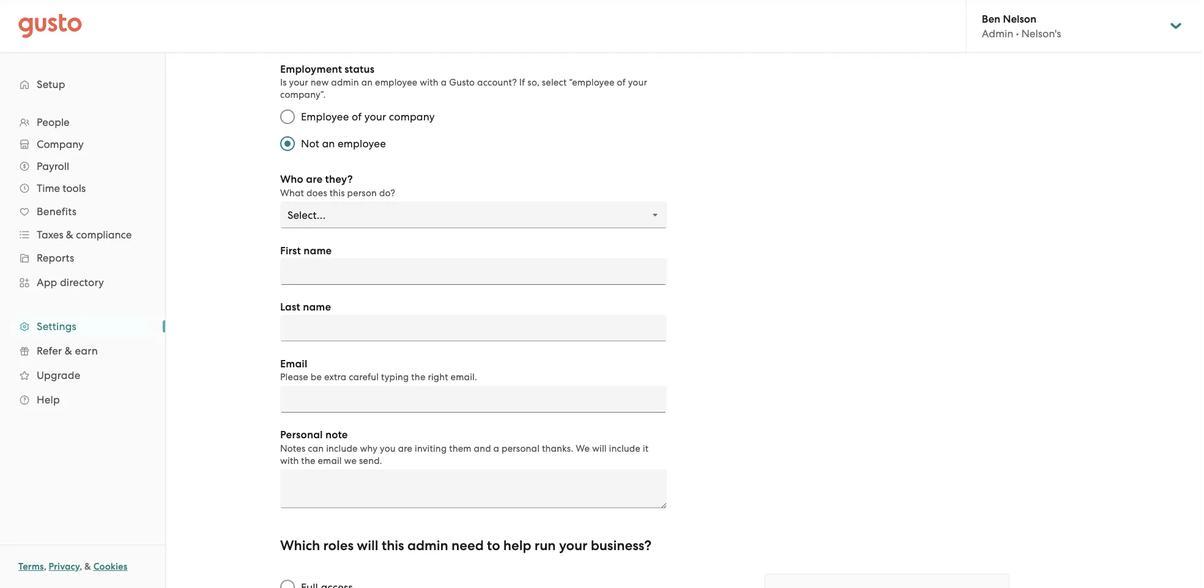 Task type: describe. For each thing, give the bounding box(es) containing it.
careful
[[349, 372, 379, 383]]

?
[[644, 538, 651, 554]]

app directory
[[37, 277, 104, 289]]

inviting
[[415, 443, 447, 454]]

nelson's
[[1021, 27, 1061, 40]]

First name field
[[280, 258, 667, 285]]

terms
[[18, 562, 44, 573]]

0 horizontal spatial an
[[322, 138, 335, 150]]

refer
[[37, 345, 62, 357]]

& for earn
[[65, 345, 72, 357]]

email.
[[451, 372, 477, 383]]

can
[[308, 443, 324, 454]]

run
[[535, 538, 556, 554]]

payroll button
[[12, 155, 153, 177]]

to
[[487, 538, 500, 554]]

if
[[519, 77, 525, 88]]

do?
[[379, 188, 395, 198]]

will inside personal note notes can include why you are inviting them and a personal thanks. we will include it with the email we send.
[[592, 443, 607, 454]]

employment
[[280, 63, 342, 75]]

reports link
[[12, 247, 153, 269]]

ben nelson admin • nelson's
[[982, 12, 1061, 40]]

so,
[[528, 77, 539, 88]]

with inside employment status is your new admin an employee with a gusto account? if so, select "employee of your company".
[[420, 77, 439, 88]]

and
[[474, 443, 491, 454]]

terms link
[[18, 562, 44, 573]]

settings
[[37, 321, 76, 333]]

your left the company
[[364, 111, 386, 123]]

this inside who are they? what does this person do?
[[330, 188, 345, 198]]

employee of your company
[[301, 111, 435, 123]]

taxes
[[37, 229, 63, 241]]

reports
[[37, 252, 74, 264]]

is
[[280, 77, 287, 88]]

what
[[280, 188, 304, 198]]

your right "employee
[[628, 77, 647, 88]]

please
[[280, 372, 308, 383]]

thanks.
[[542, 443, 573, 454]]

Email field
[[280, 386, 667, 413]]

1 vertical spatial this
[[382, 538, 404, 554]]

are inside personal note notes can include why you are inviting them and a personal thanks. we will include it with the email we send.
[[398, 443, 412, 454]]

benefits
[[37, 206, 77, 218]]

we
[[344, 455, 357, 466]]

the inside email please be extra careful typing the right email.
[[411, 372, 425, 383]]

people button
[[12, 111, 153, 133]]

"employee
[[569, 77, 615, 88]]

compliance
[[76, 229, 132, 241]]

people
[[37, 116, 70, 128]]

name for last name
[[303, 301, 331, 314]]

directory
[[60, 277, 104, 289]]

benefits link
[[12, 201, 153, 223]]

email
[[280, 358, 307, 370]]

admin
[[982, 27, 1013, 40]]

right
[[428, 372, 448, 383]]

privacy
[[49, 562, 80, 573]]

company
[[389, 111, 435, 123]]

terms , privacy , & cookies
[[18, 562, 127, 573]]

settings link
[[12, 316, 153, 338]]

which roles will this admin need to help run your business ?
[[280, 538, 651, 554]]

roles
[[323, 538, 354, 554]]

refer & earn link
[[12, 340, 153, 362]]

send.
[[359, 455, 382, 466]]

who
[[280, 173, 303, 186]]

personal
[[280, 429, 323, 441]]

upgrade link
[[12, 365, 153, 387]]

Not an employee radio
[[274, 130, 301, 157]]

it
[[643, 443, 649, 454]]

the inside personal note notes can include why you are inviting them and a personal thanks. we will include it with the email we send.
[[301, 455, 315, 466]]

time tools
[[37, 182, 86, 195]]

time tools button
[[12, 177, 153, 199]]

employment status is your new admin an employee with a gusto account? if so, select "employee of your company".
[[280, 63, 647, 100]]

personal note notes can include why you are inviting them and a personal thanks. we will include it with the email we send.
[[280, 429, 649, 466]]

first name
[[280, 244, 332, 257]]

earn
[[75, 345, 98, 357]]

status
[[345, 63, 375, 75]]

of inside employment status is your new admin an employee with a gusto account? if so, select "employee of your company".
[[617, 77, 626, 88]]

nelson
[[1003, 12, 1037, 25]]

Employee of your company radio
[[274, 103, 301, 130]]

•
[[1016, 27, 1019, 40]]

a inside employment status is your new admin an employee with a gusto account? if so, select "employee of your company".
[[441, 77, 447, 88]]

an inside employment status is your new admin an employee with a gusto account? if so, select "employee of your company".
[[361, 77, 373, 88]]

cookies
[[93, 562, 127, 573]]

upgrade
[[37, 369, 80, 382]]

cookies button
[[93, 560, 127, 574]]



Task type: locate. For each thing, give the bounding box(es) containing it.
of
[[617, 77, 626, 88], [352, 111, 362, 123]]

the down can
[[301, 455, 315, 466]]

name right last
[[303, 301, 331, 314]]

admin inside employment status is your new admin an employee with a gusto account? if so, select "employee of your company".
[[331, 77, 359, 88]]

app
[[37, 277, 57, 289]]

tools
[[63, 182, 86, 195]]

your up "company"."
[[289, 77, 308, 88]]

this
[[330, 188, 345, 198], [382, 538, 404, 554]]

1 horizontal spatial are
[[398, 443, 412, 454]]

we
[[576, 443, 590, 454]]

which
[[280, 538, 320, 554]]

help
[[37, 394, 60, 406]]

1 vertical spatial with
[[280, 455, 299, 466]]

1 horizontal spatial a
[[493, 443, 499, 454]]

admin
[[331, 77, 359, 88], [407, 538, 448, 554]]

0 horizontal spatial include
[[326, 443, 358, 454]]

& for compliance
[[66, 229, 73, 241]]

typing
[[381, 372, 409, 383]]

a inside personal note notes can include why you are inviting them and a personal thanks. we will include it with the email we send.
[[493, 443, 499, 454]]

Personal note text field
[[280, 470, 667, 509]]

first
[[280, 244, 301, 257]]

the left right
[[411, 372, 425, 383]]

1 include from the left
[[326, 443, 358, 454]]

1 horizontal spatial of
[[617, 77, 626, 88]]

1 horizontal spatial ,
[[80, 562, 82, 573]]

& right taxes
[[66, 229, 73, 241]]

with inside personal note notes can include why you are inviting them and a personal thanks. we will include it with the email we send.
[[280, 455, 299, 466]]

0 vertical spatial admin
[[331, 77, 359, 88]]

company
[[37, 138, 84, 150]]

name
[[304, 244, 332, 257], [303, 301, 331, 314]]

refer & earn
[[37, 345, 98, 357]]

0 horizontal spatial the
[[301, 455, 315, 466]]

account?
[[477, 77, 517, 88]]

employee down employee of your company
[[338, 138, 386, 150]]

Full access radio
[[274, 574, 301, 589]]

Last name field
[[280, 315, 667, 342]]

are inside who are they? what does this person do?
[[306, 173, 323, 186]]

who are they? what does this person do?
[[280, 173, 395, 198]]

company button
[[12, 133, 153, 155]]

with left gusto
[[420, 77, 439, 88]]

company".
[[280, 89, 326, 100]]

them
[[449, 443, 471, 454]]

0 vertical spatial of
[[617, 77, 626, 88]]

need
[[451, 538, 484, 554]]

0 vertical spatial the
[[411, 372, 425, 383]]

1 horizontal spatial admin
[[407, 538, 448, 554]]

email please be extra careful typing the right email.
[[280, 358, 477, 383]]

a right and
[[493, 443, 499, 454]]

not
[[301, 138, 319, 150]]

employee up the company
[[375, 77, 417, 88]]

1 vertical spatial name
[[303, 301, 331, 314]]

help link
[[12, 389, 153, 411]]

, left "privacy" link
[[44, 562, 46, 573]]

0 horizontal spatial of
[[352, 111, 362, 123]]

will right we at the bottom left
[[592, 443, 607, 454]]

0 vertical spatial are
[[306, 173, 323, 186]]

time
[[37, 182, 60, 195]]

new
[[311, 77, 329, 88]]

& inside dropdown button
[[66, 229, 73, 241]]

are
[[306, 173, 323, 186], [398, 443, 412, 454]]

employee
[[301, 111, 349, 123]]

1 vertical spatial the
[[301, 455, 315, 466]]

0 horizontal spatial are
[[306, 173, 323, 186]]

1 horizontal spatial the
[[411, 372, 425, 383]]

1 vertical spatial employee
[[338, 138, 386, 150]]

your right 'run'
[[559, 538, 588, 554]]

personal
[[502, 443, 540, 454]]

name right first
[[304, 244, 332, 257]]

0 horizontal spatial this
[[330, 188, 345, 198]]

extra
[[324, 372, 346, 383]]

business
[[591, 538, 644, 554]]

2 vertical spatial &
[[84, 562, 91, 573]]

an
[[361, 77, 373, 88], [322, 138, 335, 150]]

name for first name
[[304, 244, 332, 257]]

1 vertical spatial a
[[493, 443, 499, 454]]

gusto
[[449, 77, 475, 88]]

of right "employee
[[617, 77, 626, 88]]

&
[[66, 229, 73, 241], [65, 345, 72, 357], [84, 562, 91, 573]]

this down they?
[[330, 188, 345, 198]]

0 horizontal spatial admin
[[331, 77, 359, 88]]

notes
[[280, 443, 306, 454]]

1 vertical spatial will
[[357, 538, 378, 554]]

payroll
[[37, 160, 69, 173]]

with
[[420, 77, 439, 88], [280, 455, 299, 466]]

1 vertical spatial are
[[398, 443, 412, 454]]

setup
[[37, 78, 65, 91]]

employee inside employment status is your new admin an employee with a gusto account? if so, select "employee of your company".
[[375, 77, 417, 88]]

1 horizontal spatial an
[[361, 77, 373, 88]]

0 vertical spatial name
[[304, 244, 332, 257]]

1 horizontal spatial this
[[382, 538, 404, 554]]

privacy link
[[49, 562, 80, 573]]

list
[[0, 111, 165, 412]]

why
[[360, 443, 378, 454]]

1 vertical spatial of
[[352, 111, 362, 123]]

0 vertical spatial a
[[441, 77, 447, 88]]

,
[[44, 562, 46, 573], [80, 562, 82, 573]]

1 horizontal spatial with
[[420, 77, 439, 88]]

taxes & compliance
[[37, 229, 132, 241]]

admin left need
[[407, 538, 448, 554]]

your
[[289, 77, 308, 88], [628, 77, 647, 88], [364, 111, 386, 123], [559, 538, 588, 554]]

0 horizontal spatial a
[[441, 77, 447, 88]]

not an employee
[[301, 138, 386, 150]]

1 vertical spatial &
[[65, 345, 72, 357]]

include left it
[[609, 443, 640, 454]]

1 vertical spatial an
[[322, 138, 335, 150]]

help
[[503, 538, 531, 554]]

they?
[[325, 173, 353, 186]]

will right roles
[[357, 538, 378, 554]]

1 , from the left
[[44, 562, 46, 573]]

home image
[[18, 14, 82, 38]]

1 horizontal spatial will
[[592, 443, 607, 454]]

with down notes at the left bottom of the page
[[280, 455, 299, 466]]

an down status
[[361, 77, 373, 88]]

include
[[326, 443, 358, 454], [609, 443, 640, 454]]

a left gusto
[[441, 77, 447, 88]]

list containing people
[[0, 111, 165, 412]]

setup link
[[12, 73, 153, 95]]

email
[[318, 455, 342, 466]]

0 vertical spatial will
[[592, 443, 607, 454]]

, left cookies 'button' on the left bottom of page
[[80, 562, 82, 573]]

& left cookies 'button' on the left bottom of page
[[84, 562, 91, 573]]

taxes & compliance button
[[12, 224, 153, 246]]

0 horizontal spatial will
[[357, 538, 378, 554]]

does
[[306, 188, 327, 198]]

you
[[380, 443, 396, 454]]

0 vertical spatial an
[[361, 77, 373, 88]]

0 horizontal spatial with
[[280, 455, 299, 466]]

gusto navigation element
[[0, 53, 165, 432]]

0 vertical spatial this
[[330, 188, 345, 198]]

this right roles
[[382, 538, 404, 554]]

person
[[347, 188, 377, 198]]

& left earn
[[65, 345, 72, 357]]

an right not
[[322, 138, 335, 150]]

be
[[311, 372, 322, 383]]

employee
[[375, 77, 417, 88], [338, 138, 386, 150]]

app directory link
[[12, 272, 153, 294]]

ben
[[982, 12, 1000, 25]]

are right you
[[398, 443, 412, 454]]

0 horizontal spatial ,
[[44, 562, 46, 573]]

0 vertical spatial employee
[[375, 77, 417, 88]]

are up does
[[306, 173, 323, 186]]

admin down status
[[331, 77, 359, 88]]

include down note
[[326, 443, 358, 454]]

1 vertical spatial admin
[[407, 538, 448, 554]]

0 vertical spatial with
[[420, 77, 439, 88]]

of up not an employee at the left of page
[[352, 111, 362, 123]]

2 include from the left
[[609, 443, 640, 454]]

1 horizontal spatial include
[[609, 443, 640, 454]]

2 , from the left
[[80, 562, 82, 573]]

last name
[[280, 301, 331, 314]]

0 vertical spatial &
[[66, 229, 73, 241]]

last
[[280, 301, 300, 314]]



Task type: vqa. For each thing, say whether or not it's contained in the screenshot.
terms
yes



